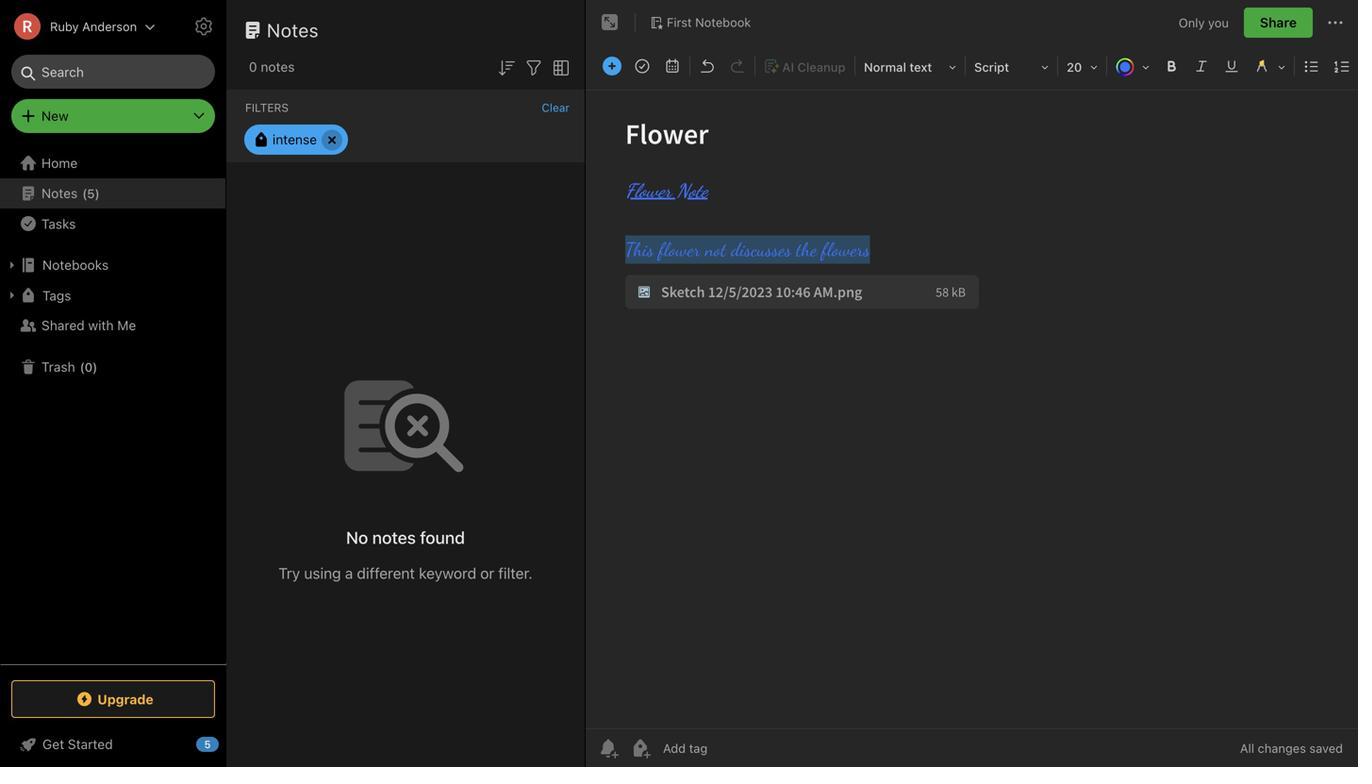 Task type: describe. For each thing, give the bounding box(es) containing it.
ruby anderson
[[50, 19, 137, 33]]

expand note image
[[599, 11, 622, 34]]

0 vertical spatial 0
[[249, 59, 257, 75]]

more actions image
[[1325, 11, 1348, 34]]

filters
[[245, 101, 289, 114]]

Sort options field
[[495, 55, 518, 79]]

different
[[357, 564, 415, 582]]

using
[[304, 564, 341, 582]]

notes for notes
[[267, 19, 319, 41]]

tasks button
[[0, 209, 226, 239]]

you
[[1209, 15, 1229, 29]]

try
[[279, 564, 300, 582]]

anderson
[[82, 19, 137, 33]]

Font family field
[[968, 53, 1056, 80]]

shared
[[42, 318, 85, 333]]

Highlight field
[[1247, 53, 1293, 80]]

task image
[[629, 53, 656, 79]]

( for notes
[[82, 186, 87, 200]]

all changes saved
[[1241, 741, 1344, 755]]

new
[[42, 108, 69, 124]]

expand tags image
[[5, 288, 20, 303]]

notes ( 5 )
[[42, 185, 100, 201]]

click to collapse image
[[219, 732, 234, 755]]

trash ( 0 )
[[42, 359, 98, 375]]

bulleted list image
[[1299, 53, 1326, 79]]

More actions field
[[1325, 8, 1348, 38]]

0 notes
[[249, 59, 295, 75]]

changes
[[1258, 741, 1307, 755]]

notebooks
[[42, 257, 109, 273]]

normal text
[[864, 60, 933, 74]]

bold image
[[1159, 53, 1185, 79]]

Font color field
[[1110, 53, 1157, 80]]

underline image
[[1219, 53, 1246, 79]]

only
[[1179, 15, 1206, 29]]

Account field
[[0, 8, 156, 45]]

note window element
[[586, 0, 1359, 767]]

upgrade
[[97, 691, 154, 707]]

only you
[[1179, 15, 1229, 29]]

new button
[[11, 99, 215, 133]]

20
[[1067, 60, 1083, 74]]

keyword
[[419, 564, 477, 582]]

5 inside notes ( 5 )
[[87, 186, 95, 200]]

home link
[[0, 148, 226, 178]]

clear button
[[542, 101, 570, 114]]

first notebook button
[[644, 9, 758, 36]]

started
[[68, 737, 113, 752]]

shared with me
[[42, 318, 136, 333]]



Task type: vqa. For each thing, say whether or not it's contained in the screenshot.
ITALIC ICON
yes



Task type: locate. For each thing, give the bounding box(es) containing it.
ruby
[[50, 19, 79, 33]]

no
[[346, 527, 368, 548]]

1 vertical spatial notes
[[42, 185, 78, 201]]

notebooks link
[[0, 250, 226, 280]]

upgrade button
[[11, 680, 215, 718]]

( inside the 'trash ( 0 )'
[[80, 360, 85, 374]]

tree containing home
[[0, 148, 226, 663]]

) for notes
[[95, 186, 100, 200]]

None search field
[[25, 55, 202, 89]]

expand notebooks image
[[5, 258, 20, 273]]

first
[[667, 15, 692, 29]]

5 down home link
[[87, 186, 95, 200]]

5
[[87, 186, 95, 200], [204, 738, 211, 751]]

try using a different keyword or filter.
[[279, 564, 533, 582]]

italic image
[[1189, 53, 1215, 79]]

text
[[910, 60, 933, 74]]

( inside notes ( 5 )
[[82, 186, 87, 200]]

share
[[1261, 15, 1298, 30]]

notes inside tree
[[42, 185, 78, 201]]

notes up filters
[[261, 59, 295, 75]]

clear
[[542, 101, 570, 114]]

or
[[481, 564, 495, 582]]

View options field
[[545, 55, 573, 79]]

1 vertical spatial notes
[[373, 527, 416, 548]]

tree
[[0, 148, 226, 663]]

1 horizontal spatial notes
[[373, 527, 416, 548]]

intense
[[273, 132, 317, 147]]

intense button
[[244, 125, 348, 155]]

with
[[88, 318, 114, 333]]

0 inside the 'trash ( 0 )'
[[85, 360, 93, 374]]

add filters image
[[523, 56, 545, 79]]

0 horizontal spatial notes
[[42, 185, 78, 201]]

0 vertical spatial (
[[82, 186, 87, 200]]

0 up filters
[[249, 59, 257, 75]]

get
[[42, 737, 64, 752]]

filter.
[[499, 564, 533, 582]]

Add filters field
[[523, 55, 545, 79]]

Heading level field
[[858, 53, 963, 80]]

) down home link
[[95, 186, 100, 200]]

a
[[345, 564, 353, 582]]

tags button
[[0, 280, 226, 310]]

notes for no
[[373, 527, 416, 548]]

( down home link
[[82, 186, 87, 200]]

Search text field
[[25, 55, 202, 89]]

5 left click to collapse image
[[204, 738, 211, 751]]

1 horizontal spatial 0
[[249, 59, 257, 75]]

(
[[82, 186, 87, 200], [80, 360, 85, 374]]

0 right trash
[[85, 360, 93, 374]]

1 vertical spatial (
[[80, 360, 85, 374]]

0 horizontal spatial 5
[[87, 186, 95, 200]]

notes for 0
[[261, 59, 295, 75]]

settings image
[[193, 15, 215, 38]]

1 horizontal spatial 5
[[204, 738, 211, 751]]

1 vertical spatial 0
[[85, 360, 93, 374]]

tags
[[42, 288, 71, 303]]

first notebook
[[667, 15, 751, 29]]

Help and Learning task checklist field
[[0, 729, 226, 760]]

1 horizontal spatial notes
[[267, 19, 319, 41]]

Note Editor text field
[[586, 91, 1359, 728]]

notes for notes ( 5 )
[[42, 185, 78, 201]]

get started
[[42, 737, 113, 752]]

)
[[95, 186, 100, 200], [93, 360, 98, 374]]

trash
[[42, 359, 75, 375]]

add a reminder image
[[597, 737, 620, 760]]

( right trash
[[80, 360, 85, 374]]

1 vertical spatial )
[[93, 360, 98, 374]]

numbered list image
[[1330, 53, 1356, 79]]

notes up 0 notes
[[267, 19, 319, 41]]

home
[[42, 155, 78, 171]]

share button
[[1245, 8, 1314, 38]]

0 vertical spatial )
[[95, 186, 100, 200]]

tasks
[[42, 216, 76, 231]]

Add tag field
[[661, 740, 803, 756]]

undo image
[[695, 53, 721, 79]]

1 vertical spatial 5
[[204, 738, 211, 751]]

script
[[975, 60, 1010, 74]]

0
[[249, 59, 257, 75], [85, 360, 93, 374]]

found
[[420, 527, 465, 548]]

0 vertical spatial notes
[[261, 59, 295, 75]]

0 vertical spatial notes
[[267, 19, 319, 41]]

me
[[117, 318, 136, 333]]

0 horizontal spatial notes
[[261, 59, 295, 75]]

Font size field
[[1061, 53, 1105, 80]]

notes down home
[[42, 185, 78, 201]]

) right trash
[[93, 360, 98, 374]]

add tag image
[[629, 737, 652, 760]]

0 vertical spatial 5
[[87, 186, 95, 200]]

) for trash
[[93, 360, 98, 374]]

( for trash
[[80, 360, 85, 374]]

notes
[[267, 19, 319, 41], [42, 185, 78, 201]]

shared with me link
[[0, 310, 226, 341]]

no notes found
[[346, 527, 465, 548]]

all
[[1241, 741, 1255, 755]]

0 horizontal spatial 0
[[85, 360, 93, 374]]

normal
[[864, 60, 907, 74]]

) inside notes ( 5 )
[[95, 186, 100, 200]]

calendar event image
[[660, 53, 686, 79]]

) inside the 'trash ( 0 )'
[[93, 360, 98, 374]]

Insert field
[[598, 53, 627, 79]]

notes
[[261, 59, 295, 75], [373, 527, 416, 548]]

notebook
[[696, 15, 751, 29]]

saved
[[1310, 741, 1344, 755]]

5 inside help and learning task checklist field
[[204, 738, 211, 751]]

notes up different
[[373, 527, 416, 548]]



